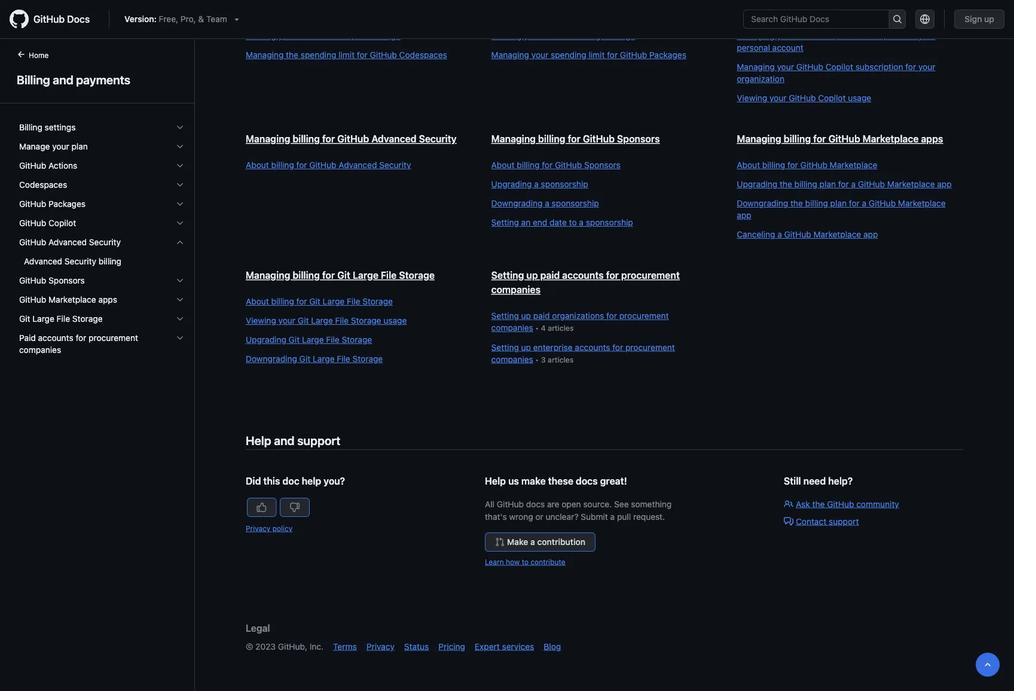 Task type: vqa. For each thing, say whether or not it's contained in the screenshot.
repositories
no



Task type: locate. For each thing, give the bounding box(es) containing it.
advanced
[[372, 133, 417, 145], [339, 160, 377, 170], [48, 237, 87, 247], [24, 256, 62, 266]]

billing inside downgrading the billing plan for a github marketplace app
[[806, 198, 829, 208]]

github inside github copilot dropdown button
[[19, 218, 46, 228]]

companies inside setting up paid accounts for procurement companies
[[492, 284, 541, 295]]

a right date
[[579, 218, 584, 227]]

github inside managing your github copilot subscription for your organization
[[797, 62, 824, 72]]

sc 9kayk9 0 image for github actions
[[175, 161, 185, 171]]

billing
[[763, 12, 786, 22], [293, 133, 320, 145], [539, 133, 566, 145], [784, 133, 812, 145], [271, 160, 294, 170], [517, 160, 540, 170], [763, 160, 786, 170], [795, 179, 818, 189], [806, 198, 829, 208], [99, 256, 122, 266], [293, 270, 320, 281], [271, 297, 294, 306]]

2 vertical spatial plan
[[831, 198, 847, 208]]

privacy right the terms
[[367, 642, 395, 651]]

plan inside upgrading the billing plan for a github marketplace app link
[[820, 179, 837, 189]]

0 horizontal spatial docs
[[527, 499, 545, 509]]

help left us
[[485, 475, 506, 487]]

advanced down "managing billing for github advanced security"
[[339, 160, 377, 170]]

subscription
[[856, 31, 904, 41], [856, 62, 904, 72]]

billing inside dropdown button
[[19, 122, 42, 132]]

1 horizontal spatial and
[[274, 433, 295, 447]]

and
[[53, 72, 73, 86], [274, 433, 295, 447]]

upgrading up downgrading git large file storage
[[246, 335, 287, 345]]

1 articles from the top
[[548, 324, 574, 332]]

0 vertical spatial to
[[569, 218, 577, 227]]

4 setting from the top
[[492, 342, 519, 352]]

0 horizontal spatial help
[[246, 433, 271, 447]]

sc 9kayk9 0 image
[[175, 161, 185, 171], [175, 199, 185, 209], [175, 218, 185, 228], [175, 276, 185, 285], [175, 295, 185, 305], [175, 314, 185, 324]]

github up about billing for github sponsors link
[[583, 133, 615, 145]]

1 horizontal spatial spending
[[551, 50, 587, 60]]

paid inside setting up paid organizations for procurement companies
[[534, 311, 550, 321]]

2 sc 9kayk9 0 image from the top
[[175, 199, 185, 209]]

0 horizontal spatial privacy
[[246, 524, 271, 533]]

6 sc 9kayk9 0 image from the top
[[175, 314, 185, 324]]

2 horizontal spatial app
[[938, 179, 953, 189]]

up for setting up paid organizations for procurement companies
[[522, 311, 531, 321]]

about for managing billing for github marketplace apps
[[737, 160, 761, 170]]

tooltip
[[977, 653, 1001, 677]]

open
[[562, 499, 581, 509]]

1 setting from the top
[[492, 218, 519, 227]]

a inside downgrading the billing plan for a github marketplace app
[[863, 198, 867, 208]]

github packages button
[[14, 194, 190, 214]]

github left docs
[[34, 13, 65, 25]]

marketplace
[[863, 133, 919, 145], [830, 160, 878, 170], [888, 179, 936, 189], [899, 198, 946, 208], [814, 229, 862, 239], [48, 295, 96, 305]]

viewing inside the viewing your github codespaces usage link
[[246, 31, 276, 41]]

2 sc 9kayk9 0 image from the top
[[175, 142, 185, 151]]

terms
[[333, 642, 357, 651]]

about billing for github copilot
[[737, 12, 858, 22]]

1 limit from the left
[[339, 50, 355, 60]]

home
[[29, 51, 49, 59]]

limit down the viewing your github codespaces usage link in the top of the page
[[339, 50, 355, 60]]

0 horizontal spatial downgrading
[[246, 354, 297, 364]]

copilot down managing your github copilot subscription for your personal account
[[826, 62, 854, 72]]

packages inside github packages dropdown button
[[48, 199, 86, 209]]

2 horizontal spatial downgrading
[[737, 198, 789, 208]]

file down github marketplace apps
[[57, 314, 70, 324]]

companies for setting up paid organizations for procurement companies
[[492, 323, 534, 333]]

managing billing for github advanced security link
[[246, 133, 457, 145]]

viewing inside viewing your github copilot usage link
[[737, 93, 768, 103]]

upgrading up downgrading a sponsorship
[[492, 179, 532, 189]]

your
[[279, 31, 296, 41], [524, 31, 541, 41], [778, 31, 795, 41], [919, 31, 936, 41], [532, 50, 549, 60], [778, 62, 795, 72], [919, 62, 936, 72], [770, 93, 787, 103], [52, 142, 69, 151], [279, 316, 296, 326]]

1 vertical spatial apps
[[98, 295, 117, 305]]

your for managing your github copilot subscription for your organization
[[778, 62, 795, 72]]

2 spending from the left
[[551, 50, 587, 60]]

to inside setting an end date to a sponsorship link
[[569, 218, 577, 227]]

1 vertical spatial help
[[485, 475, 506, 487]]

0 vertical spatial articles
[[548, 324, 574, 332]]

github advanced security button
[[14, 233, 190, 252]]

github marketplace apps
[[19, 295, 117, 305]]

1 horizontal spatial limit
[[589, 50, 605, 60]]

companies left 4
[[492, 323, 534, 333]]

• 3 articles
[[534, 355, 574, 364]]

up for sign up
[[985, 14, 995, 24]]

0 vertical spatial billing
[[17, 72, 50, 86]]

managing your github copilot subscription for your personal account link
[[737, 30, 959, 54]]

setting for setting an end date to a sponsorship
[[492, 218, 519, 227]]

plan up actions
[[72, 142, 88, 151]]

0 vertical spatial help
[[246, 433, 271, 447]]

help up did
[[246, 433, 271, 447]]

need
[[804, 475, 827, 487]]

managing your github copilot subscription for your organization
[[737, 62, 936, 84]]

copilot inside dropdown button
[[48, 218, 76, 228]]

managing for managing your github copilot subscription for your personal account
[[737, 31, 775, 41]]

1 vertical spatial subscription
[[856, 62, 904, 72]]

file inside dropdown button
[[57, 314, 70, 324]]

billing for about billing for git large file storage
[[271, 297, 294, 306]]

app
[[938, 179, 953, 189], [737, 210, 752, 220], [864, 229, 879, 239]]

plan down upgrading the billing plan for a github marketplace app
[[831, 198, 847, 208]]

app for upgrading the billing plan for a github marketplace app
[[938, 179, 953, 189]]

managing inside managing your spending limit for github packages link
[[492, 50, 530, 60]]

1 vertical spatial plan
[[820, 179, 837, 189]]

0 horizontal spatial spending
[[301, 50, 337, 60]]

usage up managing the spending limit for github codespaces link
[[378, 31, 401, 41]]

0 vertical spatial apps
[[922, 133, 944, 145]]

privacy policy link
[[246, 524, 293, 533]]

billing down the home link
[[17, 72, 50, 86]]

large down upgrading git large file storage
[[313, 354, 335, 364]]

managing inside managing the spending limit for github codespaces link
[[246, 50, 284, 60]]

contribution
[[538, 537, 586, 547]]

companies left 3
[[492, 354, 534, 364]]

sc 9kayk9 0 image inside github actions dropdown button
[[175, 161, 185, 171]]

procurement for setting up paid accounts for procurement companies
[[622, 270, 680, 281]]

manage
[[19, 142, 50, 151]]

the for ask
[[813, 499, 825, 509]]

1 vertical spatial to
[[522, 558, 529, 566]]

file up the about billing for git large file storage "link"
[[381, 270, 397, 281]]

sc 9kayk9 0 image inside billing settings dropdown button
[[175, 123, 185, 132]]

usage down the about billing for git large file storage "link"
[[384, 316, 407, 326]]

2 horizontal spatial packages
[[650, 50, 687, 60]]

1 horizontal spatial privacy
[[367, 642, 395, 651]]

0 horizontal spatial apps
[[98, 295, 117, 305]]

github inside viewing your github packages usage link
[[544, 31, 571, 41]]

setting up paid accounts for procurement companies
[[492, 270, 680, 295]]

large up downgrading git large file storage
[[302, 335, 324, 345]]

1 vertical spatial docs
[[527, 499, 545, 509]]

git down upgrading git large file storage
[[300, 354, 311, 364]]

github inside all github docs are open source. see something that's wrong or unclear? submit a pull request.
[[497, 499, 524, 509]]

your for managing your spending limit for github packages
[[532, 50, 549, 60]]

privacy left policy
[[246, 524, 271, 533]]

billing for billing and payments
[[17, 72, 50, 86]]

storage inside dropdown button
[[72, 314, 103, 324]]

viewing for viewing your github copilot usage
[[737, 93, 768, 103]]

git up downgrading git large file storage
[[289, 335, 300, 345]]

github up wrong
[[497, 499, 524, 509]]

a left pull
[[611, 512, 615, 522]]

pull
[[618, 512, 631, 522]]

0 horizontal spatial to
[[522, 558, 529, 566]]

0 vertical spatial support
[[298, 433, 341, 447]]

managing the spending limit for github codespaces
[[246, 50, 448, 60]]

limit for packages
[[589, 50, 605, 60]]

paid up organizations
[[541, 270, 560, 281]]

sc 9kayk9 0 image for github sponsors
[[175, 276, 185, 285]]

you?
[[324, 475, 345, 487]]

sc 9kayk9 0 image for github packages
[[175, 199, 185, 209]]

a right make
[[531, 537, 535, 547]]

2 vertical spatial codespaces
[[19, 180, 67, 190]]

0 horizontal spatial and
[[53, 72, 73, 86]]

something
[[632, 499, 672, 509]]

1 vertical spatial paid
[[534, 311, 550, 321]]

sc 9kayk9 0 image inside codespaces dropdown button
[[175, 180, 185, 190]]

file down upgrading git large file storage link
[[337, 354, 351, 364]]

github copilot
[[19, 218, 76, 228]]

2 vertical spatial sponsors
[[48, 276, 85, 285]]

github inside upgrading the billing plan for a github marketplace app link
[[859, 179, 886, 189]]

billing for managing billing for github marketplace apps
[[784, 133, 812, 145]]

© 2023 github, inc.
[[246, 642, 324, 651]]

0 horizontal spatial codespaces
[[19, 180, 67, 190]]

5 sc 9kayk9 0 image from the top
[[175, 333, 185, 343]]

sc 9kayk9 0 image inside github copilot dropdown button
[[175, 218, 185, 228]]

sc 9kayk9 0 image inside github packages dropdown button
[[175, 199, 185, 209]]

subscription inside managing your github copilot subscription for your organization
[[856, 62, 904, 72]]

billing and payments
[[17, 72, 130, 86]]

github docs
[[34, 13, 90, 25]]

advanced up github sponsors at the left top
[[24, 256, 62, 266]]

usage
[[378, 31, 401, 41], [612, 31, 636, 41], [849, 93, 872, 103], [384, 316, 407, 326]]

sc 9kayk9 0 image inside github advanced security dropdown button
[[175, 238, 185, 247]]

setting inside setting up paid accounts for procurement companies
[[492, 270, 524, 281]]

0 vertical spatial sponsors
[[618, 133, 660, 145]]

this
[[264, 475, 280, 487]]

sponsors up upgrading a sponsorship link
[[585, 160, 621, 170]]

managing inside managing your github copilot subscription for your organization
[[737, 62, 775, 72]]

help for help us make these docs great!
[[485, 475, 506, 487]]

billing for managing billing for github advanced security
[[293, 133, 320, 145]]

github inside about billing for github sponsors link
[[555, 160, 582, 170]]

setting an end date to a sponsorship
[[492, 218, 634, 227]]

2 subscription from the top
[[856, 62, 904, 72]]

github down managing your github copilot subscription for your organization
[[789, 93, 817, 103]]

companies inside setting up enterprise accounts for procurement companies
[[492, 354, 534, 364]]

managing for managing your spending limit for github packages
[[492, 50, 530, 60]]

github down managing billing for github sponsors link
[[555, 160, 582, 170]]

1 sc 9kayk9 0 image from the top
[[175, 161, 185, 171]]

2 horizontal spatial upgrading
[[737, 179, 778, 189]]

sponsorship
[[541, 179, 589, 189], [552, 198, 599, 208], [586, 218, 634, 227]]

2 • from the top
[[536, 355, 539, 364]]

1 vertical spatial codespaces
[[400, 50, 448, 60]]

github advanced security
[[19, 237, 121, 247]]

viewing your github copilot usage link
[[737, 92, 959, 104]]

plan
[[72, 142, 88, 151], [820, 179, 837, 189], [831, 198, 847, 208]]

file down viewing your git large file storage usage
[[326, 335, 340, 345]]

organizations
[[553, 311, 605, 321]]

privacy link
[[367, 642, 395, 651]]

setting for setting up paid organizations for procurement companies
[[492, 311, 519, 321]]

home link
[[12, 50, 68, 62]]

for inside setting up paid organizations for procurement companies
[[607, 311, 618, 321]]

viewing for viewing your github packages usage
[[492, 31, 522, 41]]

0 vertical spatial •
[[536, 324, 539, 332]]

for inside paid accounts for procurement companies
[[76, 333, 86, 343]]

2 horizontal spatial codespaces
[[400, 50, 448, 60]]

sc 9kayk9 0 image inside 'git large file storage' dropdown button
[[175, 314, 185, 324]]

large
[[353, 270, 379, 281], [323, 297, 345, 306], [33, 314, 54, 324], [311, 316, 333, 326], [302, 335, 324, 345], [313, 354, 335, 364]]

subscription inside managing your github copilot subscription for your personal account
[[856, 31, 904, 41]]

managing for managing the spending limit for github codespaces
[[246, 50, 284, 60]]

0 vertical spatial paid
[[541, 270, 560, 281]]

1 horizontal spatial help
[[485, 475, 506, 487]]

usage down managing your github copilot subscription for your organization 'link'
[[849, 93, 872, 103]]

2 vertical spatial app
[[864, 229, 879, 239]]

help for help and support
[[246, 433, 271, 447]]

github right canceling
[[785, 229, 812, 239]]

spending down viewing your github packages usage
[[551, 50, 587, 60]]

downgrading up canceling
[[737, 198, 789, 208]]

docs up "source."
[[576, 475, 598, 487]]

0 vertical spatial plan
[[72, 142, 88, 151]]

copilot inside managing your github copilot subscription for your organization
[[826, 62, 854, 72]]

github inside github docs link
[[34, 13, 65, 25]]

0 vertical spatial app
[[938, 179, 953, 189]]

managing billing for git large file storage link
[[246, 270, 435, 281]]

security inside dropdown button
[[89, 237, 121, 247]]

github down viewing your github packages usage link
[[621, 50, 648, 60]]

all github docs are open source. see something that's wrong or unclear? submit a pull request.
[[485, 499, 672, 522]]

github up the about billing for github marketplace "link"
[[829, 133, 861, 145]]

sponsors for managing billing for github sponsors
[[618, 133, 660, 145]]

usage for viewing your github copilot usage
[[849, 93, 872, 103]]

select language: current language is english image
[[921, 14, 931, 24]]

packages
[[573, 31, 610, 41], [650, 50, 687, 60], [48, 199, 86, 209]]

marketplace inside downgrading the billing plan for a github marketplace app
[[899, 198, 946, 208]]

advanced security billing
[[24, 256, 122, 266]]

github down github copilot
[[19, 237, 46, 247]]

1 vertical spatial app
[[737, 210, 752, 220]]

None search field
[[744, 10, 907, 29]]

viewing your git large file storage usage
[[246, 316, 407, 326]]

accounts up organizations
[[563, 270, 604, 281]]

setting for setting up enterprise accounts for procurement companies
[[492, 342, 519, 352]]

• left 4
[[536, 324, 539, 332]]

billing for about billing for github advanced security
[[271, 160, 294, 170]]

accounts down setting up paid organizations for procurement companies
[[575, 342, 611, 352]]

git large file storage
[[19, 314, 103, 324]]

github inside the about billing for github marketplace "link"
[[801, 160, 828, 170]]

spending for packages
[[551, 50, 587, 60]]

billing for billing settings
[[19, 122, 42, 132]]

usage for viewing your github codespaces usage
[[378, 31, 401, 41]]

sc 9kayk9 0 image inside paid accounts for procurement companies dropdown button
[[175, 333, 185, 343]]

copilot down managing your github copilot subscription for your organization
[[819, 93, 846, 103]]

0 horizontal spatial packages
[[48, 199, 86, 209]]

storage inside "link"
[[363, 297, 393, 306]]

github inside github packages dropdown button
[[19, 199, 46, 209]]

github up managing your github copilot subscription for your personal account
[[801, 12, 828, 22]]

unclear?
[[546, 512, 579, 522]]

1 vertical spatial packages
[[650, 50, 687, 60]]

1 vertical spatial support
[[829, 516, 860, 526]]

github inside the viewing your github codespaces usage link
[[298, 31, 325, 41]]

1 horizontal spatial support
[[829, 516, 860, 526]]

the right ask
[[813, 499, 825, 509]]

copilot inside managing your github copilot subscription for your personal account
[[826, 31, 854, 41]]

support up the help
[[298, 433, 341, 447]]

and up doc
[[274, 433, 295, 447]]

1 vertical spatial articles
[[548, 355, 574, 364]]

sc 9kayk9 0 image for github marketplace apps
[[175, 295, 185, 305]]

sc 9kayk9 0 image inside manage your plan dropdown button
[[175, 142, 185, 151]]

marketplace inside dropdown button
[[48, 295, 96, 305]]

the down about billing for github marketplace at the top
[[780, 179, 793, 189]]

app for downgrading the billing plan for a github marketplace app
[[737, 210, 752, 220]]

github up github marketplace apps
[[19, 276, 46, 285]]

viewing inside viewing your github packages usage link
[[492, 31, 522, 41]]

1 horizontal spatial upgrading
[[492, 179, 532, 189]]

sponsors up github marketplace apps
[[48, 276, 85, 285]]

paid for organizations
[[534, 311, 550, 321]]

github down the github packages
[[19, 218, 46, 228]]

0 horizontal spatial support
[[298, 433, 341, 447]]

1 subscription from the top
[[856, 31, 904, 41]]

privacy for privacy
[[367, 642, 395, 651]]

manage your plan button
[[14, 137, 190, 156]]

plan inside downgrading the billing plan for a github marketplace app
[[831, 198, 847, 208]]

upgrading for managing billing for github sponsors
[[492, 179, 532, 189]]

accounts down git large file storage
[[38, 333, 73, 343]]

procurement
[[622, 270, 680, 281], [620, 311, 669, 321], [89, 333, 138, 343], [626, 342, 676, 352]]

viewing your github codespaces usage
[[246, 31, 401, 41]]

github down the viewing your github codespaces usage link in the top of the page
[[370, 50, 397, 60]]

managing your github copilot subscription for your personal account
[[737, 31, 936, 53]]

github down "managing billing for github advanced security" link
[[310, 160, 337, 170]]

downgrading up the an
[[492, 198, 543, 208]]

github down manage
[[19, 161, 46, 171]]

did this doc help you? option group
[[246, 498, 411, 517]]

file
[[381, 270, 397, 281], [347, 297, 361, 306], [57, 314, 70, 324], [335, 316, 349, 326], [326, 335, 340, 345], [337, 354, 351, 364]]

sc 9kayk9 0 image inside the github marketplace apps dropdown button
[[175, 295, 185, 305]]

github up managing your spending limit for github packages
[[544, 31, 571, 41]]

billing settings
[[19, 122, 76, 132]]

github down the about billing for github marketplace "link"
[[859, 179, 886, 189]]

0 horizontal spatial limit
[[339, 50, 355, 60]]

about
[[737, 12, 761, 22], [246, 160, 269, 170], [492, 160, 515, 170], [737, 160, 761, 170], [246, 297, 269, 306]]

to right date
[[569, 218, 577, 227]]

sc 9kayk9 0 image
[[175, 123, 185, 132], [175, 142, 185, 151], [175, 180, 185, 190], [175, 238, 185, 247], [175, 333, 185, 343]]

upgrading up canceling
[[737, 179, 778, 189]]

apps inside dropdown button
[[98, 295, 117, 305]]

usage up managing your spending limit for github packages link at the top
[[612, 31, 636, 41]]

for inside managing your github copilot subscription for your personal account
[[906, 31, 917, 41]]

for inside setting up enterprise accounts for procurement companies
[[613, 342, 624, 352]]

policy
[[273, 524, 293, 533]]

github up upgrading the billing plan for a github marketplace app
[[801, 160, 828, 170]]

accounts inside setting up paid accounts for procurement companies
[[563, 270, 604, 281]]

managing billing for github sponsors
[[492, 133, 660, 145]]

accounts inside setting up enterprise accounts for procurement companies
[[575, 342, 611, 352]]

make a contribution
[[507, 537, 586, 547]]

2 setting from the top
[[492, 270, 524, 281]]

procurement inside setting up paid accounts for procurement companies
[[622, 270, 680, 281]]

git inside dropdown button
[[19, 314, 30, 324]]

downgrading inside downgrading a sponsorship link
[[492, 198, 543, 208]]

3 setting from the top
[[492, 311, 519, 321]]

managing for managing billing for github marketplace apps
[[737, 133, 782, 145]]

github,
[[278, 642, 308, 651]]

codespaces
[[327, 31, 375, 41], [400, 50, 448, 60], [19, 180, 67, 190]]

managing inside managing your github copilot subscription for your personal account
[[737, 31, 775, 41]]

billing for about billing for github marketplace
[[763, 160, 786, 170]]

3 sc 9kayk9 0 image from the top
[[175, 218, 185, 228]]

setting inside setting up paid organizations for procurement companies
[[492, 311, 519, 321]]

sponsorship down about billing for github sponsors at top
[[541, 179, 589, 189]]

1 vertical spatial sponsors
[[585, 160, 621, 170]]

1 horizontal spatial downgrading
[[492, 198, 543, 208]]

5 sc 9kayk9 0 image from the top
[[175, 295, 185, 305]]

companies down paid
[[19, 345, 61, 355]]

setting up paid organizations for procurement companies
[[492, 311, 669, 333]]

and down the home link
[[53, 72, 73, 86]]

1 • from the top
[[536, 324, 539, 332]]

articles down enterprise
[[548, 355, 574, 364]]

1 horizontal spatial codespaces
[[327, 31, 375, 41]]

personal
[[737, 43, 771, 53]]

2 vertical spatial sponsorship
[[586, 218, 634, 227]]

copilot
[[830, 12, 858, 22], [826, 31, 854, 41], [826, 62, 854, 72], [819, 93, 846, 103], [48, 218, 76, 228]]

0 vertical spatial docs
[[576, 475, 598, 487]]

0 horizontal spatial app
[[737, 210, 752, 220]]

subscription for managing your github copilot subscription for your personal account
[[856, 31, 904, 41]]

github down github sponsors at the left top
[[19, 295, 46, 305]]

1 sc 9kayk9 0 image from the top
[[175, 123, 185, 132]]

billing up manage
[[19, 122, 42, 132]]

support down the ask the github community 'link'
[[829, 516, 860, 526]]

managing billing for github sponsors link
[[492, 133, 660, 145]]

large up viewing your git large file storage usage
[[323, 297, 345, 306]]

copilot for managing your github copilot subscription for your organization
[[826, 62, 854, 72]]

subscription down the search icon at the top
[[856, 31, 904, 41]]

• for paid
[[536, 324, 539, 332]]

companies inside setting up paid organizations for procurement companies
[[492, 323, 534, 333]]

subscription down managing your github copilot subscription for your personal account link
[[856, 62, 904, 72]]

1 horizontal spatial packages
[[573, 31, 610, 41]]

copilot for viewing your github copilot usage
[[819, 93, 846, 103]]

git up viewing your git large file storage usage
[[310, 297, 321, 306]]

sponsorship inside downgrading a sponsorship link
[[552, 198, 599, 208]]

0 vertical spatial and
[[53, 72, 73, 86]]

0 vertical spatial sponsorship
[[541, 179, 589, 189]]

request.
[[634, 512, 666, 522]]

2 articles from the top
[[548, 355, 574, 364]]

3 sc 9kayk9 0 image from the top
[[175, 180, 185, 190]]

marketplace inside "link"
[[830, 160, 878, 170]]

2 limit from the left
[[589, 50, 605, 60]]

4 sc 9kayk9 0 image from the top
[[175, 276, 185, 285]]

2 vertical spatial packages
[[48, 199, 86, 209]]

1 vertical spatial and
[[274, 433, 295, 447]]

payments
[[76, 72, 130, 86]]

plan down the about billing for github marketplace "link"
[[820, 179, 837, 189]]

about for managing billing for git large file storage
[[246, 297, 269, 306]]

canceling
[[737, 229, 776, 239]]

1 vertical spatial •
[[536, 355, 539, 364]]

app inside downgrading the billing plan for a github marketplace app
[[737, 210, 752, 220]]

viewing your github codespaces usage link
[[246, 30, 468, 42]]

paid inside setting up paid accounts for procurement companies
[[541, 270, 560, 281]]

github up github copilot
[[19, 199, 46, 209]]

date
[[550, 218, 567, 227]]

upgrading the billing plan for a github marketplace app link
[[737, 178, 959, 190]]

codespaces button
[[14, 175, 190, 194]]

downgrading down upgrading git large file storage
[[246, 354, 297, 364]]

your inside dropdown button
[[52, 142, 69, 151]]

sc 9kayk9 0 image for git large file storage
[[175, 314, 185, 324]]

paid for accounts
[[541, 270, 560, 281]]

articles for paid
[[548, 324, 574, 332]]

articles
[[548, 324, 574, 332], [548, 355, 574, 364]]

github down search github docs search box
[[797, 31, 824, 41]]

copilot down about billing for github copilot link
[[826, 31, 854, 41]]

search image
[[893, 14, 903, 24]]

your for managing your github copilot subscription for your personal account
[[778, 31, 795, 41]]

github packages
[[19, 199, 86, 209]]

4 sc 9kayk9 0 image from the top
[[175, 238, 185, 247]]

1 vertical spatial privacy
[[367, 642, 395, 651]]

to right how
[[522, 558, 529, 566]]

0 vertical spatial packages
[[573, 31, 610, 41]]

1 vertical spatial sponsorship
[[552, 198, 599, 208]]

0 vertical spatial subscription
[[856, 31, 904, 41]]

1 vertical spatial billing
[[19, 122, 42, 132]]

downgrading the billing plan for a github marketplace app
[[737, 198, 946, 220]]

0 vertical spatial privacy
[[246, 524, 271, 533]]

the up canceling a github marketplace app
[[791, 198, 804, 208]]

actions
[[48, 161, 77, 171]]

sponsorship up setting an end date to a sponsorship
[[552, 198, 599, 208]]

setting inside setting up enterprise accounts for procurement companies
[[492, 342, 519, 352]]

pricing
[[439, 642, 466, 651]]

your for viewing your github packages usage
[[524, 31, 541, 41]]

spending down 'viewing your github codespaces usage'
[[301, 50, 337, 60]]

1 horizontal spatial to
[[569, 218, 577, 227]]

expert services
[[475, 642, 535, 651]]

procurement inside setting up enterprise accounts for procurement companies
[[626, 342, 676, 352]]

advanced up advanced security billing
[[48, 237, 87, 247]]

learn
[[485, 558, 504, 566]]

a inside all github docs are open source. see something that's wrong or unclear? submit a pull request.
[[611, 512, 615, 522]]

companies up • 4 articles
[[492, 284, 541, 295]]

copilot up managing your github copilot subscription for your personal account link
[[830, 12, 858, 22]]

contact support link
[[785, 516, 860, 526]]

a down upgrading the billing plan for a github marketplace app link
[[863, 198, 867, 208]]

how
[[506, 558, 520, 566]]

downgrading inside downgrading the billing plan for a github marketplace app
[[737, 198, 789, 208]]

billing for managing billing for github sponsors
[[539, 133, 566, 145]]

1 spending from the left
[[301, 50, 337, 60]]

• left 3
[[536, 355, 539, 364]]

paid up 4
[[534, 311, 550, 321]]

large inside dropdown button
[[33, 314, 54, 324]]

github inside dropdown button
[[19, 295, 46, 305]]

about billing for github sponsors link
[[492, 159, 714, 171]]

a down the about billing for github marketplace "link"
[[852, 179, 856, 189]]

procurement inside setting up paid organizations for procurement companies
[[620, 311, 669, 321]]

up inside setting up enterprise accounts for procurement companies
[[522, 342, 531, 352]]



Task type: describe. For each thing, give the bounding box(es) containing it.
github inside managing your github copilot subscription for your personal account
[[797, 31, 824, 41]]

account
[[773, 43, 804, 53]]

triangle down image
[[232, 14, 242, 24]]

and for billing
[[53, 72, 73, 86]]

sponsors inside dropdown button
[[48, 276, 85, 285]]

contact support
[[796, 516, 860, 526]]

subscription for managing your github copilot subscription for your organization
[[856, 62, 904, 72]]

expert services link
[[475, 642, 535, 651]]

plan inside manage your plan dropdown button
[[72, 142, 88, 151]]

advanced up about billing for github advanced security link
[[372, 133, 417, 145]]

managing for managing billing for github sponsors
[[492, 133, 536, 145]]

github up contact support
[[828, 499, 855, 509]]

for inside managing your github copilot subscription for your organization
[[906, 62, 917, 72]]

terms link
[[333, 642, 357, 651]]

free,
[[159, 14, 178, 24]]

github inside github sponsors dropdown button
[[19, 276, 46, 285]]

managing for managing billing for git large file storage
[[246, 270, 290, 281]]

accounts for setting up enterprise accounts for procurement companies
[[575, 342, 611, 352]]

a right canceling
[[778, 229, 783, 239]]

usage for viewing your github packages usage
[[612, 31, 636, 41]]

your for manage your plan
[[52, 142, 69, 151]]

and for help
[[274, 433, 295, 447]]

learn how to contribute
[[485, 558, 566, 566]]

github docs link
[[10, 10, 99, 29]]

did
[[246, 475, 261, 487]]

1 horizontal spatial app
[[864, 229, 879, 239]]

downgrading the billing plan for a github marketplace app link
[[737, 197, 959, 221]]

help and support
[[246, 433, 341, 447]]

limit for codespaces
[[339, 50, 355, 60]]

blog
[[544, 642, 561, 651]]

upgrading a sponsorship
[[492, 179, 589, 189]]

expert
[[475, 642, 500, 651]]

github inside canceling a github marketplace app link
[[785, 229, 812, 239]]

a up the end
[[545, 198, 550, 208]]

organization
[[737, 74, 785, 84]]

advanced inside about billing for github advanced security link
[[339, 160, 377, 170]]

paid accounts for procurement companies
[[19, 333, 138, 355]]

procurement inside paid accounts for procurement companies
[[89, 333, 138, 343]]

github inside github advanced security dropdown button
[[19, 237, 46, 247]]

github inside github actions dropdown button
[[19, 161, 46, 171]]

ask the github community
[[796, 499, 900, 509]]

managing billing for github marketplace apps link
[[737, 133, 944, 145]]

up for setting up enterprise accounts for procurement companies
[[522, 342, 531, 352]]

sc 9kayk9 0 image for paid accounts for procurement companies
[[175, 333, 185, 343]]

about billing for github marketplace
[[737, 160, 878, 170]]

docs inside all github docs are open source. see something that's wrong or unclear? submit a pull request.
[[527, 499, 545, 509]]

git up upgrading git large file storage
[[298, 316, 309, 326]]

source.
[[584, 499, 612, 509]]

pro,
[[181, 14, 196, 24]]

file inside "link"
[[347, 297, 361, 306]]

managing billing for github advanced security
[[246, 133, 457, 145]]

help?
[[829, 475, 853, 487]]

upgrading git large file storage link
[[246, 334, 468, 346]]

viewing your github packages usage link
[[492, 30, 714, 42]]

&
[[198, 14, 204, 24]]

manage your plan
[[19, 142, 88, 151]]

these
[[549, 475, 574, 487]]

sponsors for about billing for github sponsors
[[585, 160, 621, 170]]

the for upgrading
[[780, 179, 793, 189]]

a up downgrading a sponsorship
[[535, 179, 539, 189]]

3
[[541, 355, 546, 364]]

billing inside github advanced security element
[[99, 256, 122, 266]]

scroll to top image
[[984, 660, 993, 670]]

make
[[522, 475, 546, 487]]

1 horizontal spatial docs
[[576, 475, 598, 487]]

viewing for viewing your git large file storage usage
[[246, 316, 276, 326]]

plan for upgrading
[[820, 179, 837, 189]]

1 horizontal spatial apps
[[922, 133, 944, 145]]

github inside about billing for github advanced security link
[[310, 160, 337, 170]]

github actions
[[19, 161, 77, 171]]

make
[[507, 537, 529, 547]]

procurement for setting up paid organizations for procurement companies
[[620, 311, 669, 321]]

sc 9kayk9 0 image for github advanced security
[[175, 238, 185, 247]]

managing billing for git large file storage
[[246, 270, 435, 281]]

sc 9kayk9 0 image for github copilot
[[175, 218, 185, 228]]

articles for enterprise
[[548, 355, 574, 364]]

managing your spending limit for github packages link
[[492, 49, 714, 61]]

help us make these docs great!
[[485, 475, 628, 487]]

copilot for managing your github copilot subscription for your personal account
[[826, 31, 854, 41]]

still need help?
[[785, 475, 853, 487]]

upgrading for managing billing for github marketplace apps
[[737, 179, 778, 189]]

advanced inside github advanced security dropdown button
[[48, 237, 87, 247]]

sc 9kayk9 0 image for codespaces
[[175, 180, 185, 190]]

sponsorship for downgrading a sponsorship
[[552, 198, 599, 208]]

downgrading git large file storage link
[[246, 353, 468, 365]]

downgrading for managing billing for github sponsors
[[492, 198, 543, 208]]

sc 9kayk9 0 image for manage your plan
[[175, 142, 185, 151]]

sponsorship for upgrading a sponsorship
[[541, 179, 589, 189]]

ask the github community link
[[785, 499, 900, 509]]

billing for managing billing for git large file storage
[[293, 270, 320, 281]]

large inside "link"
[[323, 297, 345, 306]]

setting for setting up paid accounts for procurement companies
[[492, 270, 524, 281]]

companies for setting up enterprise accounts for procurement companies
[[492, 354, 534, 364]]

your for viewing your github copilot usage
[[770, 93, 787, 103]]

sign up
[[965, 14, 995, 24]]

about for managing billing for github sponsors
[[492, 160, 515, 170]]

0 vertical spatial codespaces
[[327, 31, 375, 41]]

0 horizontal spatial upgrading
[[246, 335, 287, 345]]

about billing for github sponsors
[[492, 160, 621, 170]]

about billing for github advanced security link
[[246, 159, 468, 171]]

the for downgrading
[[791, 198, 804, 208]]

about billing for git large file storage link
[[246, 296, 468, 308]]

managing your spending limit for github packages
[[492, 50, 687, 60]]

advanced inside advanced security billing link
[[24, 256, 62, 266]]

companies inside paid accounts for procurement companies
[[19, 345, 61, 355]]

downgrading a sponsorship
[[492, 198, 599, 208]]

upgrading a sponsorship link
[[492, 178, 714, 190]]

• for enterprise
[[536, 355, 539, 364]]

managing your github copilot subscription for your organization link
[[737, 61, 959, 85]]

settings
[[45, 122, 76, 132]]

billing for about billing for github copilot
[[763, 12, 786, 22]]

up for setting up paid accounts for procurement companies
[[527, 270, 538, 281]]

github inside downgrading the billing plan for a github marketplace app
[[869, 198, 897, 208]]

• 4 articles
[[534, 324, 574, 332]]

sign up link
[[955, 10, 1005, 29]]

sponsorship inside setting an end date to a sponsorship link
[[586, 218, 634, 227]]

large up the about billing for git large file storage "link"
[[353, 270, 379, 281]]

billing and payments element
[[0, 48, 195, 690]]

spending for codespaces
[[301, 50, 337, 60]]

are
[[548, 499, 560, 509]]

managing for managing billing for github advanced security
[[246, 133, 290, 145]]

file down the about billing for git large file storage "link"
[[335, 316, 349, 326]]

the for managing
[[286, 50, 299, 60]]

all
[[485, 499, 495, 509]]

status
[[404, 642, 429, 651]]

github inside managing the spending limit for github codespaces link
[[370, 50, 397, 60]]

accounts for setting up paid accounts for procurement companies
[[563, 270, 604, 281]]

about billing for git large file storage
[[246, 297, 393, 306]]

managing for managing your github copilot subscription for your organization
[[737, 62, 775, 72]]

canceling a github marketplace app
[[737, 229, 879, 239]]

accounts inside paid accounts for procurement companies
[[38, 333, 73, 343]]

large down about billing for git large file storage
[[311, 316, 333, 326]]

github copilot button
[[14, 214, 190, 233]]

for inside downgrading the billing plan for a github marketplace app
[[850, 198, 860, 208]]

for inside setting up paid accounts for procurement companies
[[607, 270, 619, 281]]

did this doc help you?
[[246, 475, 345, 487]]

github up about billing for github advanced security link
[[338, 133, 369, 145]]

Search GitHub Docs search field
[[745, 10, 889, 28]]

github marketplace apps button
[[14, 290, 190, 309]]

github inside about billing for github copilot link
[[801, 12, 828, 22]]

privacy for privacy policy
[[246, 524, 271, 533]]

viewing for viewing your github codespaces usage
[[246, 31, 276, 41]]

packages inside viewing your github packages usage link
[[573, 31, 610, 41]]

plan for downgrading
[[831, 198, 847, 208]]

your for viewing your github codespaces usage
[[279, 31, 296, 41]]

git inside "link"
[[310, 297, 321, 306]]

2023
[[256, 642, 276, 651]]

your for viewing your git large file storage usage
[[279, 316, 296, 326]]

paid accounts for procurement companies button
[[14, 329, 190, 360]]

procurement for setting up enterprise accounts for procurement companies
[[626, 342, 676, 352]]

services
[[502, 642, 535, 651]]

downgrading for managing billing for github marketplace apps
[[737, 198, 789, 208]]

github advanced security element
[[10, 233, 194, 271]]

upgrading git large file storage
[[246, 335, 372, 345]]

about billing for github advanced security
[[246, 160, 411, 170]]

sc 9kayk9 0 image for billing settings
[[175, 123, 185, 132]]

git up the about billing for git large file storage "link"
[[338, 270, 351, 281]]

managing billing for github marketplace apps
[[737, 133, 944, 145]]

github inside managing your spending limit for github packages link
[[621, 50, 648, 60]]

viewing your github copilot usage
[[737, 93, 872, 103]]

make a contribution link
[[485, 533, 596, 552]]

status link
[[404, 642, 429, 651]]

version:
[[125, 14, 157, 24]]

billing for about billing for github sponsors
[[517, 160, 540, 170]]

submit
[[581, 512, 609, 522]]

companies for setting up paid accounts for procurement companies
[[492, 284, 541, 295]]

setting up paid accounts for procurement companies link
[[492, 270, 680, 295]]

codespaces inside dropdown button
[[19, 180, 67, 190]]

github sponsors
[[19, 276, 85, 285]]

packages inside managing your spending limit for github packages link
[[650, 50, 687, 60]]

paid
[[19, 333, 36, 343]]

end
[[533, 218, 548, 227]]

github inside viewing your github copilot usage link
[[789, 93, 817, 103]]

docs
[[67, 13, 90, 25]]



